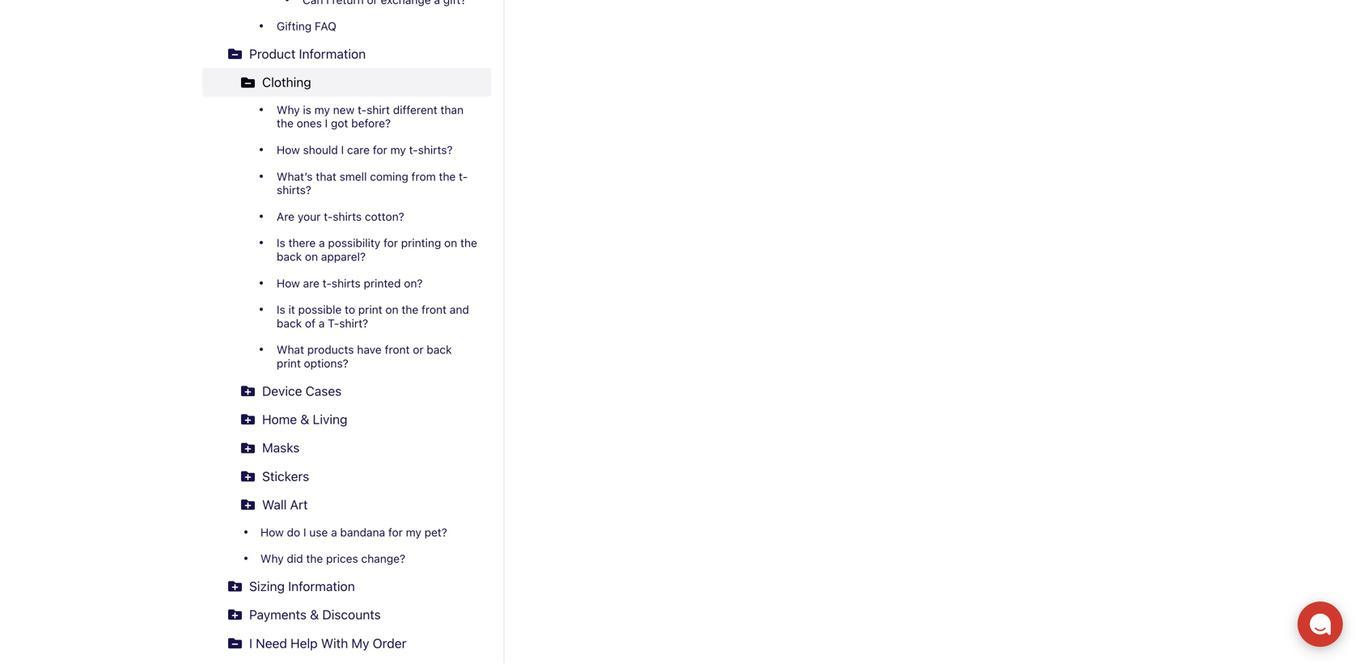 Task type: describe. For each thing, give the bounding box(es) containing it.
it
[[289, 303, 295, 316]]

print inside is it possible to print on the front and back of a t-shirt?
[[358, 303, 382, 316]]

should
[[303, 143, 338, 157]]

back inside is it possible to print on the front and back of a t-shirt?
[[277, 317, 302, 330]]

the inside why is my new t-shirt different than the ones i got before?
[[277, 117, 294, 130]]

i inside 'link'
[[341, 143, 344, 157]]

printed
[[364, 277, 401, 290]]

clothing link
[[202, 68, 491, 97]]

i need help with my order
[[249, 636, 407, 651]]

my inside 'link'
[[390, 143, 406, 157]]

information for sizing information
[[288, 579, 355, 594]]

are your t-shirts cotton? link
[[228, 203, 491, 230]]

how for how do i use a bandana for my pet?
[[261, 526, 284, 539]]

wall art link
[[202, 491, 491, 519]]

payments & discounts
[[249, 607, 381, 623]]

why is my new t-shirt different than the ones i got before? link
[[228, 97, 491, 137]]

why for why did the prices change?
[[261, 552, 284, 566]]

t- inside why is my new t-shirt different than the ones i got before?
[[358, 103, 367, 116]]

care
[[347, 143, 370, 157]]

stickers link
[[202, 462, 491, 491]]

there
[[289, 236, 316, 250]]

why is my new t-shirt different than the ones i got before?
[[277, 103, 464, 130]]

or
[[413, 343, 424, 357]]

payments
[[249, 607, 307, 623]]

what products have front or back print options?
[[277, 343, 452, 370]]

that
[[316, 170, 337, 183]]

ones
[[297, 117, 322, 130]]

home & living
[[262, 412, 348, 427]]

clothing
[[262, 75, 311, 90]]

how are t-shirts printed on? link
[[228, 270, 491, 297]]

the inside 'link'
[[306, 552, 323, 566]]

masks
[[262, 440, 300, 456]]

is there a possibility for printing on the back on apparel? link
[[228, 230, 491, 270]]

0 vertical spatial on
[[444, 236, 457, 250]]

and
[[450, 303, 469, 316]]

help
[[291, 636, 318, 651]]

faq
[[315, 20, 336, 33]]

to
[[345, 303, 355, 316]]

what products have front or back print options? link
[[228, 337, 491, 377]]

coming
[[370, 170, 408, 183]]

why did the prices change?
[[261, 552, 405, 566]]

what's that smell coming from the t- shirts?
[[277, 170, 468, 197]]

before?
[[351, 117, 391, 130]]

art
[[290, 497, 308, 513]]

t-
[[328, 317, 339, 330]]

is for is it possible to print on the front and back of a t-shirt?
[[277, 303, 285, 316]]

masks link
[[202, 434, 491, 462]]

device
[[262, 383, 302, 399]]

got
[[331, 117, 348, 130]]

back inside the what products have front or back print options?
[[427, 343, 452, 357]]

for for care
[[373, 143, 387, 157]]

how are t-shirts printed on?
[[277, 277, 423, 290]]

payments & discounts link
[[202, 601, 491, 629]]

than
[[441, 103, 464, 116]]

change?
[[361, 552, 405, 566]]

back inside is there a possibility for printing on the back on apparel?
[[277, 250, 302, 263]]

a inside is there a possibility for printing on the back on apparel?
[[319, 236, 325, 250]]

shirts? for how should i care for my t-shirts?
[[418, 143, 453, 157]]

for inside 'how do i use a bandana for my pet?' link
[[388, 526, 403, 539]]

how should i care for my t-shirts? link
[[228, 137, 491, 163]]

is for is there a possibility for printing on the back on apparel?
[[277, 236, 285, 250]]

shirt?
[[339, 317, 368, 330]]

products
[[307, 343, 354, 357]]

sizing information
[[249, 579, 355, 594]]

prices
[[326, 552, 358, 566]]

i need help with my order link
[[202, 629, 491, 658]]

have
[[357, 343, 382, 357]]

shirts for printed
[[332, 277, 361, 290]]

the inside "what's that smell coming from the t- shirts?"
[[439, 170, 456, 183]]

from
[[412, 170, 436, 183]]

smell
[[340, 170, 367, 183]]

information for product information
[[299, 46, 366, 62]]

apparel?
[[321, 250, 366, 263]]

why did the prices change? link
[[202, 546, 491, 572]]

cases
[[306, 383, 342, 399]]

your
[[298, 210, 321, 223]]

shirts? for what's that smell coming from the t- shirts?
[[277, 183, 311, 197]]

are
[[277, 210, 295, 223]]

for for possibility
[[384, 236, 398, 250]]

how for how should i care for my t-shirts?
[[277, 143, 300, 157]]

i left need
[[249, 636, 252, 651]]

device cases link
[[202, 377, 491, 405]]

use
[[309, 526, 328, 539]]

shirts for cotton?
[[333, 210, 362, 223]]

product information
[[249, 46, 366, 62]]



Task type: vqa. For each thing, say whether or not it's contained in the screenshot.
the inside why is my new t-shirt different than the ones i got before?
yes



Task type: locate. For each thing, give the bounding box(es) containing it.
2 vertical spatial how
[[261, 526, 284, 539]]

a inside is it possible to print on the front and back of a t-shirt?
[[319, 317, 325, 330]]

i
[[325, 117, 328, 130], [341, 143, 344, 157], [303, 526, 306, 539], [249, 636, 252, 651]]

home & living link
[[202, 405, 491, 434]]

2 vertical spatial back
[[427, 343, 452, 357]]

what's that smell coming from the t- shirts? link
[[228, 163, 491, 203]]

possible
[[298, 303, 342, 316]]

are your t-shirts cotton?
[[277, 210, 404, 223]]

1 vertical spatial a
[[319, 317, 325, 330]]

printing
[[401, 236, 441, 250]]

pet?
[[425, 526, 447, 539]]

is left it
[[277, 303, 285, 316]]

need
[[256, 636, 287, 651]]

& for home
[[300, 412, 309, 427]]

on right printing
[[444, 236, 457, 250]]

0 vertical spatial how
[[277, 143, 300, 157]]

2 vertical spatial on
[[386, 303, 399, 316]]

1 vertical spatial front
[[385, 343, 410, 357]]

the left ones
[[277, 117, 294, 130]]

why for why is my new t-shirt different than the ones i got before?
[[277, 103, 300, 116]]

1 vertical spatial &
[[310, 607, 319, 623]]

& left living
[[300, 412, 309, 427]]

0 vertical spatial why
[[277, 103, 300, 116]]

back down the there
[[277, 250, 302, 263]]

for right care
[[373, 143, 387, 157]]

gifting faq link
[[228, 13, 491, 40]]

back down it
[[277, 317, 302, 330]]

front inside the what products have front or back print options?
[[385, 343, 410, 357]]

different
[[393, 103, 438, 116]]

on down printed
[[386, 303, 399, 316]]

discounts
[[322, 607, 381, 623]]

t-
[[358, 103, 367, 116], [409, 143, 418, 157], [459, 170, 468, 183], [324, 210, 333, 223], [323, 277, 332, 290]]

shirts? inside 'link'
[[418, 143, 453, 157]]

2 is from the top
[[277, 303, 285, 316]]

shirts? inside "what's that smell coming from the t- shirts?"
[[277, 183, 311, 197]]

how up what's
[[277, 143, 300, 157]]

0 horizontal spatial print
[[277, 357, 301, 370]]

open chat image
[[1309, 613, 1332, 636]]

1 vertical spatial shirts?
[[277, 183, 311, 197]]

do
[[287, 526, 300, 539]]

wall
[[262, 497, 287, 513]]

a right use
[[331, 526, 337, 539]]

1 vertical spatial print
[[277, 357, 301, 370]]

shirts? up from
[[418, 143, 453, 157]]

information up 'payments & discounts' at the bottom of page
[[288, 579, 355, 594]]

1 horizontal spatial shirts?
[[418, 143, 453, 157]]

for
[[373, 143, 387, 157], [384, 236, 398, 250], [388, 526, 403, 539]]

back right or
[[427, 343, 452, 357]]

front left or
[[385, 343, 410, 357]]

for inside is there a possibility for printing on the back on apparel?
[[384, 236, 398, 250]]

1 vertical spatial on
[[305, 250, 318, 263]]

1 horizontal spatial print
[[358, 303, 382, 316]]

did
[[287, 552, 303, 566]]

a right the there
[[319, 236, 325, 250]]

1 vertical spatial information
[[288, 579, 355, 594]]

1 vertical spatial why
[[261, 552, 284, 566]]

& up help
[[310, 607, 319, 623]]

2 vertical spatial my
[[406, 526, 421, 539]]

product
[[249, 46, 296, 62]]

on?
[[404, 277, 423, 290]]

0 horizontal spatial front
[[385, 343, 410, 357]]

print
[[358, 303, 382, 316], [277, 357, 301, 370]]

1 vertical spatial my
[[390, 143, 406, 157]]

cotton?
[[365, 210, 404, 223]]

a right the of
[[319, 317, 325, 330]]

shirts
[[333, 210, 362, 223], [332, 277, 361, 290]]

new
[[333, 103, 355, 116]]

0 horizontal spatial shirts?
[[277, 183, 311, 197]]

the right printing
[[460, 236, 477, 250]]

1 vertical spatial shirts
[[332, 277, 361, 290]]

information down the faq
[[299, 46, 366, 62]]

1 vertical spatial how
[[277, 277, 300, 290]]

0 vertical spatial is
[[277, 236, 285, 250]]

shirts?
[[418, 143, 453, 157], [277, 183, 311, 197]]

t- up from
[[409, 143, 418, 157]]

device cases
[[262, 383, 342, 399]]

what
[[277, 343, 304, 357]]

options?
[[304, 357, 349, 370]]

what's
[[277, 170, 313, 183]]

bandana
[[340, 526, 385, 539]]

my
[[315, 103, 330, 116], [390, 143, 406, 157], [406, 526, 421, 539]]

my left pet?
[[406, 526, 421, 539]]

t- inside "what's that smell coming from the t- shirts?"
[[459, 170, 468, 183]]

0 vertical spatial my
[[315, 103, 330, 116]]

front left and
[[422, 303, 447, 316]]

wall art
[[262, 497, 308, 513]]

why left did
[[261, 552, 284, 566]]

0 vertical spatial information
[[299, 46, 366, 62]]

on inside is it possible to print on the front and back of a t-shirt?
[[386, 303, 399, 316]]

1 horizontal spatial front
[[422, 303, 447, 316]]

sizing
[[249, 579, 285, 594]]

1 vertical spatial back
[[277, 317, 302, 330]]

how should i care for my t-shirts?
[[277, 143, 453, 157]]

print inside the what products have front or back print options?
[[277, 357, 301, 370]]

order
[[373, 636, 407, 651]]

is left the there
[[277, 236, 285, 250]]

0 vertical spatial print
[[358, 303, 382, 316]]

my right is
[[315, 103, 330, 116]]

living
[[313, 412, 348, 427]]

print right to at the left
[[358, 303, 382, 316]]

& for payments
[[310, 607, 319, 623]]

gifting faq
[[277, 20, 336, 33]]

is it possible to print on the front and back of a t-shirt?
[[277, 303, 469, 330]]

is inside is there a possibility for printing on the back on apparel?
[[277, 236, 285, 250]]

the down 'on?' at the left top
[[402, 303, 419, 316]]

t- right your
[[324, 210, 333, 223]]

shirt
[[367, 103, 390, 116]]

shirts up 'possibility'
[[333, 210, 362, 223]]

stickers
[[262, 469, 309, 484]]

is
[[303, 103, 311, 116]]

front
[[422, 303, 447, 316], [385, 343, 410, 357]]

&
[[300, 412, 309, 427], [310, 607, 319, 623]]

0 vertical spatial for
[[373, 143, 387, 157]]

how for how are t-shirts printed on?
[[277, 277, 300, 290]]

sizing information link
[[202, 572, 491, 601]]

t- right from
[[459, 170, 468, 183]]

is inside is it possible to print on the front and back of a t-shirt?
[[277, 303, 285, 316]]

a
[[319, 236, 325, 250], [319, 317, 325, 330], [331, 526, 337, 539]]

is it possible to print on the front and back of a t-shirt? link
[[228, 297, 491, 337]]

how left are
[[277, 277, 300, 290]]

shirts inside 'link'
[[332, 277, 361, 290]]

why left is
[[277, 103, 300, 116]]

of
[[305, 317, 316, 330]]

i inside why is my new t-shirt different than the ones i got before?
[[325, 117, 328, 130]]

are
[[303, 277, 320, 290]]

is there a possibility for printing on the back on apparel?
[[277, 236, 477, 263]]

1 vertical spatial is
[[277, 303, 285, 316]]

the inside is there a possibility for printing on the back on apparel?
[[460, 236, 477, 250]]

for up change?
[[388, 526, 403, 539]]

print down what
[[277, 357, 301, 370]]

the right did
[[306, 552, 323, 566]]

0 vertical spatial shirts
[[333, 210, 362, 223]]

how left do
[[261, 526, 284, 539]]

front inside is it possible to print on the front and back of a t-shirt?
[[422, 303, 447, 316]]

t- up before?
[[358, 103, 367, 116]]

0 horizontal spatial on
[[305, 250, 318, 263]]

on
[[444, 236, 457, 250], [305, 250, 318, 263], [386, 303, 399, 316]]

1 horizontal spatial &
[[310, 607, 319, 623]]

my
[[352, 636, 369, 651]]

0 vertical spatial &
[[300, 412, 309, 427]]

back
[[277, 250, 302, 263], [277, 317, 302, 330], [427, 343, 452, 357]]

0 vertical spatial back
[[277, 250, 302, 263]]

my up coming
[[390, 143, 406, 157]]

t- right are
[[323, 277, 332, 290]]

how do i use a bandana for my pet?
[[261, 526, 447, 539]]

for inside 'how should i care for my t-shirts?' 'link'
[[373, 143, 387, 157]]

shirts down "apparel?"
[[332, 277, 361, 290]]

how do i use a bandana for my pet? link
[[202, 519, 491, 546]]

1 is from the top
[[277, 236, 285, 250]]

the right from
[[439, 170, 456, 183]]

home
[[262, 412, 297, 427]]

on down the there
[[305, 250, 318, 263]]

0 vertical spatial a
[[319, 236, 325, 250]]

2 vertical spatial a
[[331, 526, 337, 539]]

i right do
[[303, 526, 306, 539]]

for down cotton?
[[384, 236, 398, 250]]

the inside is it possible to print on the front and back of a t-shirt?
[[402, 303, 419, 316]]

product information link
[[202, 40, 491, 68]]

possibility
[[328, 236, 381, 250]]

0 vertical spatial front
[[422, 303, 447, 316]]

2 horizontal spatial on
[[444, 236, 457, 250]]

shirts? down what's
[[277, 183, 311, 197]]

0 vertical spatial shirts?
[[418, 143, 453, 157]]

gifting
[[277, 20, 312, 33]]

why inside why is my new t-shirt different than the ones i got before?
[[277, 103, 300, 116]]

with
[[321, 636, 348, 651]]

is
[[277, 236, 285, 250], [277, 303, 285, 316]]

0 horizontal spatial &
[[300, 412, 309, 427]]

the
[[277, 117, 294, 130], [439, 170, 456, 183], [460, 236, 477, 250], [402, 303, 419, 316], [306, 552, 323, 566]]

1 horizontal spatial on
[[386, 303, 399, 316]]

why inside why did the prices change? 'link'
[[261, 552, 284, 566]]

1 vertical spatial for
[[384, 236, 398, 250]]

i left got
[[325, 117, 328, 130]]

i left care
[[341, 143, 344, 157]]

2 vertical spatial for
[[388, 526, 403, 539]]

my inside why is my new t-shirt different than the ones i got before?
[[315, 103, 330, 116]]



